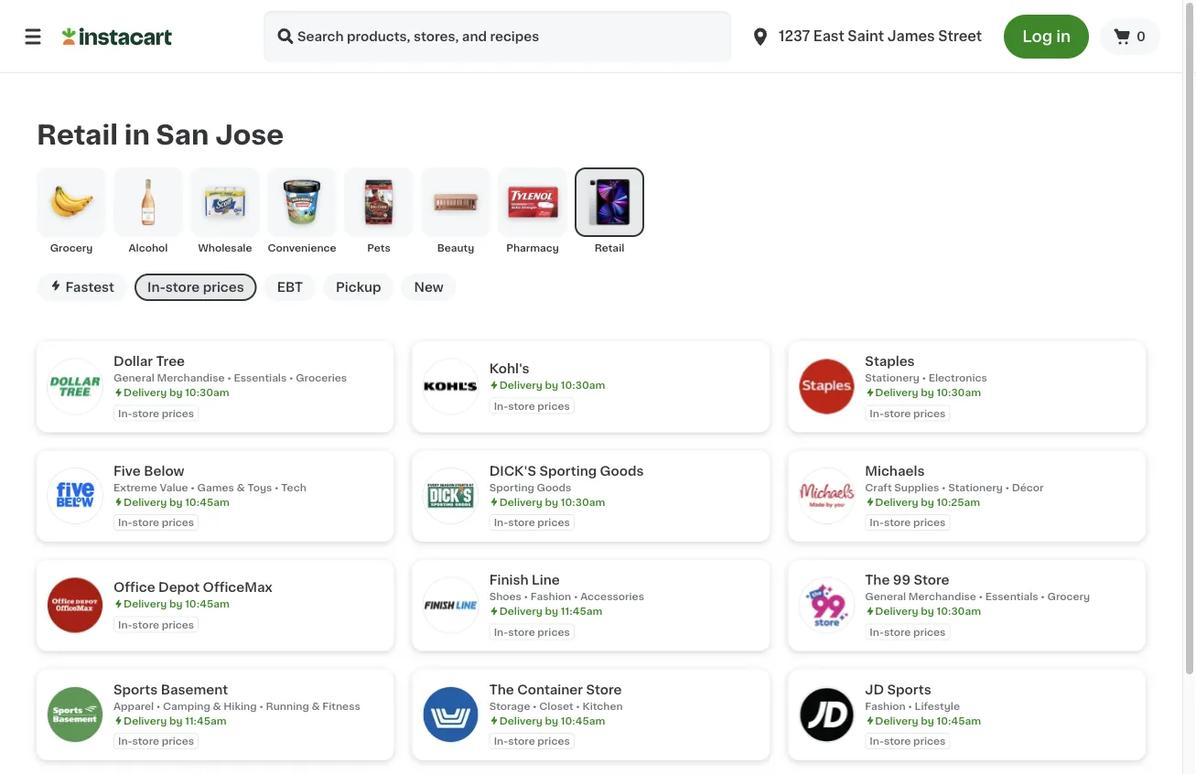 Task type: vqa. For each thing, say whether or not it's contained in the screenshot.
Supplies
yes



Task type: locate. For each thing, give the bounding box(es) containing it.
in-store prices down delivery by 10:25am
[[870, 517, 946, 528]]

0 horizontal spatial fashion
[[531, 592, 571, 602]]

0 horizontal spatial grocery
[[50, 243, 93, 253]]

retail inside button
[[595, 243, 625, 253]]

in- down apparel
[[118, 736, 132, 746]]

0 vertical spatial 11:45am
[[561, 606, 603, 616]]

general inside the 99 store general merchandise • essentials • grocery
[[865, 592, 906, 602]]

store for the 99 store
[[914, 574, 950, 587]]

store right '99'
[[914, 574, 950, 587]]

11:45am down camping
[[185, 716, 227, 726]]

by for finish line
[[545, 606, 558, 616]]

retail right pharmacy
[[595, 243, 625, 253]]

0 vertical spatial grocery
[[50, 243, 93, 253]]

1 horizontal spatial the
[[865, 574, 890, 587]]

merchandise inside the 99 store general merchandise • essentials • grocery
[[909, 592, 976, 602]]

delivery by 10:45am down depot
[[124, 599, 229, 609]]

store down dick's
[[508, 517, 535, 528]]

0 vertical spatial delivery by 11:45am
[[499, 606, 603, 616]]

retail in san jose main content
[[0, 73, 1183, 774]]

stationery
[[865, 373, 920, 383], [948, 482, 1003, 492]]

in- down craft
[[870, 517, 884, 528]]

the container store image
[[423, 687, 478, 742]]

the inside the 99 store general merchandise • essentials • grocery
[[865, 574, 890, 587]]

0 horizontal spatial 11:45am
[[185, 716, 227, 726]]

prices
[[203, 281, 244, 294], [538, 401, 570, 411], [162, 408, 194, 418], [913, 408, 946, 418], [162, 517, 194, 528], [538, 517, 570, 528], [913, 517, 946, 528], [162, 619, 194, 630], [538, 627, 570, 637], [913, 627, 946, 637], [162, 736, 194, 746], [538, 736, 570, 746], [913, 736, 946, 746]]

in left san
[[124, 122, 150, 148]]

closet
[[539, 701, 574, 711]]

1 horizontal spatial retail
[[595, 243, 625, 253]]

stationery up 10:25am
[[948, 482, 1003, 492]]

in- for dick's sporting goods
[[494, 517, 508, 528]]

in-store prices down '99'
[[870, 627, 946, 637]]

delivery by 10:45am
[[124, 497, 229, 507], [124, 599, 229, 609], [499, 716, 605, 726], [875, 716, 981, 726]]

jd sports fashion • lifestyle
[[865, 683, 960, 711]]

fashion inside "finish line shoes • fashion • accessories"
[[531, 592, 571, 602]]

10:45am for the container store
[[561, 716, 605, 726]]

in-store prices for the 99 store
[[870, 627, 946, 637]]

in for log
[[1056, 29, 1071, 44]]

by for sports basement
[[169, 716, 183, 726]]

delivery for the container store
[[499, 716, 543, 726]]

0 horizontal spatial delivery by 11:45am
[[124, 716, 227, 726]]

sports
[[113, 683, 158, 696], [887, 683, 931, 696]]

1 horizontal spatial &
[[237, 482, 245, 492]]

1 horizontal spatial stationery
[[948, 482, 1003, 492]]

delivery down dick's
[[499, 497, 543, 507]]

store down alcohol
[[165, 281, 200, 294]]

prices for finish line
[[538, 627, 570, 637]]

retail
[[37, 122, 118, 148], [595, 243, 625, 253]]

10:30am for the 99 store
[[937, 606, 981, 616]]

0 horizontal spatial stationery
[[865, 373, 920, 383]]

1 vertical spatial stationery
[[948, 482, 1003, 492]]

in- down storage
[[494, 736, 508, 746]]

by
[[545, 380, 558, 390], [169, 387, 183, 398], [921, 387, 934, 398], [169, 497, 183, 507], [545, 497, 558, 507], [921, 497, 934, 507], [169, 599, 183, 609], [545, 606, 558, 616], [921, 606, 934, 616], [169, 716, 183, 726], [545, 716, 558, 726], [921, 716, 934, 726]]

0 vertical spatial the
[[865, 574, 890, 587]]

shoes
[[489, 592, 522, 602]]

delivery
[[499, 380, 543, 390], [124, 387, 167, 398], [875, 387, 919, 398], [124, 497, 167, 507], [499, 497, 543, 507], [875, 497, 919, 507], [124, 599, 167, 609], [499, 606, 543, 616], [875, 606, 919, 616], [124, 716, 167, 726], [499, 716, 543, 726], [875, 716, 919, 726]]

store for the container store
[[586, 683, 622, 696]]

store down office
[[132, 619, 159, 630]]

delivery by 10:45am down lifestyle
[[875, 716, 981, 726]]

1 vertical spatial sporting
[[489, 482, 534, 492]]

in- down jd
[[870, 736, 884, 746]]

0 vertical spatial merchandise
[[157, 373, 225, 383]]

delivery down staples
[[875, 387, 919, 398]]

delivery for finish line
[[499, 606, 543, 616]]

james
[[888, 30, 935, 43]]

goods
[[600, 464, 644, 477], [537, 482, 571, 492]]

convenience
[[268, 243, 336, 253]]

store for jd sports
[[884, 736, 911, 746]]

delivery down apparel
[[124, 716, 167, 726]]

prices down camping
[[162, 736, 194, 746]]

merchandise
[[157, 373, 225, 383], [909, 592, 976, 602]]

1 vertical spatial 11:45am
[[185, 716, 227, 726]]

kohl's image
[[423, 359, 478, 414]]

10:30am for dollar tree
[[185, 387, 229, 398]]

1 horizontal spatial goods
[[600, 464, 644, 477]]

prices down the 99 store general merchandise • essentials • grocery
[[913, 627, 946, 637]]

delivery by 10:30am down dick's sporting goods sporting goods
[[499, 497, 605, 507]]

grocery inside the 99 store general merchandise • essentials • grocery
[[1048, 592, 1090, 602]]

1 horizontal spatial essentials
[[985, 592, 1038, 602]]

• inside staples stationery • electronics
[[922, 373, 926, 383]]

1 horizontal spatial fashion
[[865, 701, 906, 711]]

the left '99'
[[865, 574, 890, 587]]

delivery down '99'
[[875, 606, 919, 616]]

general down dollar
[[113, 373, 154, 383]]

1 vertical spatial goods
[[537, 482, 571, 492]]

delivery by 11:45am down camping
[[124, 716, 227, 726]]

delivery down the jd sports fashion • lifestyle
[[875, 716, 919, 726]]

2 horizontal spatial &
[[312, 701, 320, 711]]

delivery by 10:30am down staples stationery • electronics at top right
[[875, 387, 981, 398]]

in-
[[147, 281, 166, 294], [494, 401, 508, 411], [118, 408, 132, 418], [870, 408, 884, 418], [118, 517, 132, 528], [494, 517, 508, 528], [870, 517, 884, 528], [118, 619, 132, 630], [494, 627, 508, 637], [870, 627, 884, 637], [118, 736, 132, 746], [494, 736, 508, 746], [870, 736, 884, 746]]

in-store prices down storage
[[494, 736, 570, 746]]

0
[[1137, 30, 1146, 43]]

store inside the container store storage • closet • kitchen
[[586, 683, 622, 696]]

store down shoes
[[508, 627, 535, 637]]

by for michaels
[[921, 497, 934, 507]]

1 horizontal spatial merchandise
[[909, 592, 976, 602]]

prices down "finish line shoes • fashion • accessories"
[[538, 627, 570, 637]]

1 sports from the left
[[113, 683, 158, 696]]

None search field
[[264, 11, 731, 62]]

games
[[197, 482, 234, 492]]

michaels
[[865, 464, 925, 477]]

1 vertical spatial the
[[489, 683, 514, 696]]

in-store prices for finish line
[[494, 627, 570, 637]]

prices down closet
[[538, 736, 570, 746]]

pets
[[367, 243, 391, 253]]

0 vertical spatial sporting
[[539, 464, 597, 477]]

•
[[227, 373, 231, 383], [289, 373, 293, 383], [922, 373, 926, 383], [191, 482, 195, 492], [275, 482, 279, 492], [942, 482, 946, 492], [1005, 482, 1010, 492], [524, 592, 528, 602], [574, 592, 578, 602], [979, 592, 983, 602], [1041, 592, 1045, 602], [156, 701, 161, 711], [259, 701, 263, 711], [533, 701, 537, 711], [576, 701, 580, 711], [908, 701, 912, 711]]

fashion
[[531, 592, 571, 602], [865, 701, 906, 711]]

delivery down craft
[[875, 497, 919, 507]]

1 vertical spatial grocery
[[1048, 592, 1090, 602]]

delivery by 10:30am down "kohl's"
[[499, 380, 605, 390]]

the inside the container store storage • closet • kitchen
[[489, 683, 514, 696]]

prices down wholesale
[[203, 281, 244, 294]]

delivery down office
[[124, 599, 167, 609]]

store down '99'
[[884, 627, 911, 637]]

0 vertical spatial store
[[914, 574, 950, 587]]

storage
[[489, 701, 530, 711]]

décor
[[1012, 482, 1044, 492]]

sporting down dick's
[[489, 482, 534, 492]]

10:45am down lifestyle
[[937, 716, 981, 726]]

sports basement image
[[48, 687, 103, 742]]

retail up grocery button
[[37, 122, 118, 148]]

in- down extreme
[[118, 517, 132, 528]]

delivery for michaels
[[875, 497, 919, 507]]

general inside dollar tree general merchandise • essentials • groceries
[[113, 373, 154, 383]]

in- down staples
[[870, 408, 884, 418]]

store down dollar
[[132, 408, 159, 418]]

merchandise down the tree
[[157, 373, 225, 383]]

0 vertical spatial stationery
[[865, 373, 920, 383]]

0 horizontal spatial merchandise
[[157, 373, 225, 383]]

prices down staples stationery • electronics at top right
[[913, 408, 946, 418]]

by for five below
[[169, 497, 183, 507]]

in inside button
[[1056, 29, 1071, 44]]

grocery
[[50, 243, 93, 253], [1048, 592, 1090, 602]]

sports basement apparel • camping & hiking • running & fitness
[[113, 683, 360, 711]]

store for the container store
[[508, 736, 535, 746]]

& inside five below extreme value • games & toys • tech
[[237, 482, 245, 492]]

1 vertical spatial essentials
[[985, 592, 1038, 602]]

office
[[113, 581, 155, 594]]

essentials
[[234, 373, 287, 383], [985, 592, 1038, 602]]

0 horizontal spatial essentials
[[234, 373, 287, 383]]

0 horizontal spatial general
[[113, 373, 154, 383]]

&
[[237, 482, 245, 492], [213, 701, 221, 711], [312, 701, 320, 711]]

wholesale
[[198, 243, 252, 253]]

san
[[156, 122, 209, 148]]

store down "kohl's"
[[508, 401, 535, 411]]

1 horizontal spatial in
[[1056, 29, 1071, 44]]

in-store prices for sports basement
[[118, 736, 194, 746]]

delivery down dollar
[[124, 387, 167, 398]]

0 vertical spatial retail
[[37, 122, 118, 148]]

prices for dollar tree
[[162, 408, 194, 418]]

electronics
[[929, 373, 987, 383]]

delivery for sports basement
[[124, 716, 167, 726]]

1 vertical spatial delivery by 11:45am
[[124, 716, 227, 726]]

10:45am
[[185, 497, 229, 507], [185, 599, 229, 609], [561, 716, 605, 726], [937, 716, 981, 726]]

in- down alcohol
[[147, 281, 166, 294]]

the
[[865, 574, 890, 587], [489, 683, 514, 696]]

store
[[165, 281, 200, 294], [508, 401, 535, 411], [132, 408, 159, 418], [884, 408, 911, 418], [132, 517, 159, 528], [508, 517, 535, 528], [884, 517, 911, 528], [132, 619, 159, 630], [508, 627, 535, 637], [884, 627, 911, 637], [132, 736, 159, 746], [508, 736, 535, 746], [884, 736, 911, 746]]

10:30am for dick's sporting goods
[[561, 497, 605, 507]]

new
[[414, 281, 444, 294]]

1 vertical spatial in
[[124, 122, 150, 148]]

by for the 99 store
[[921, 606, 934, 616]]

0 horizontal spatial sports
[[113, 683, 158, 696]]

10:30am
[[561, 380, 605, 390], [185, 387, 229, 398], [937, 387, 981, 398], [561, 497, 605, 507], [937, 606, 981, 616]]

retail button
[[575, 167, 644, 255]]

pets button
[[344, 167, 414, 255]]

1 horizontal spatial 11:45am
[[561, 606, 603, 616]]

delivery by 11:45am
[[499, 606, 603, 616], [124, 716, 227, 726]]

pickup button
[[323, 274, 394, 301]]

store
[[914, 574, 950, 587], [586, 683, 622, 696]]

dollar
[[113, 355, 153, 368]]

staples stationery • electronics
[[865, 355, 987, 383]]

groceries
[[296, 373, 347, 383]]

wholesale button
[[190, 167, 260, 255]]

prices for sports basement
[[162, 736, 194, 746]]

stationery inside michaels craft supplies • stationery • décor
[[948, 482, 1003, 492]]

in-store prices down value in the left bottom of the page
[[118, 517, 194, 528]]

dollar tree general merchandise • essentials • groceries
[[113, 355, 347, 383]]

store for dick's sporting goods
[[508, 517, 535, 528]]

in-store prices down staples stationery • electronics at top right
[[870, 408, 946, 418]]

0 vertical spatial in
[[1056, 29, 1071, 44]]

store down apparel
[[132, 736, 159, 746]]

toys
[[247, 482, 272, 492]]

fastest button
[[37, 274, 127, 301]]

11:45am
[[561, 606, 603, 616], [185, 716, 227, 726]]

in right log
[[1056, 29, 1071, 44]]

delivery by 11:45am for line
[[499, 606, 603, 616]]

in-store prices
[[147, 281, 244, 294], [494, 401, 570, 411], [118, 408, 194, 418], [870, 408, 946, 418], [118, 517, 194, 528], [494, 517, 570, 528], [870, 517, 946, 528], [118, 619, 194, 630], [494, 627, 570, 637], [870, 627, 946, 637], [118, 736, 194, 746], [494, 736, 570, 746], [870, 736, 946, 746]]

finish line image
[[423, 578, 478, 633]]

merchandise inside dollar tree general merchandise • essentials • groceries
[[157, 373, 225, 383]]

store down the jd sports fashion • lifestyle
[[884, 736, 911, 746]]

michaels image
[[799, 469, 854, 524]]

0 horizontal spatial in
[[124, 122, 150, 148]]

in- down dollar
[[118, 408, 132, 418]]

prices for the container store
[[538, 736, 570, 746]]

in inside main content
[[124, 122, 150, 148]]

by for the container store
[[545, 716, 558, 726]]

five below extreme value • games & toys • tech
[[113, 464, 306, 492]]

sports up apparel
[[113, 683, 158, 696]]

the container store storage • closet • kitchen
[[489, 683, 623, 711]]

alcohol
[[129, 243, 168, 253]]

prices down value in the left bottom of the page
[[162, 517, 194, 528]]

store inside the 99 store general merchandise • essentials • grocery
[[914, 574, 950, 587]]

1 horizontal spatial delivery by 11:45am
[[499, 606, 603, 616]]

general
[[113, 373, 154, 383], [865, 592, 906, 602]]

delivery down shoes
[[499, 606, 543, 616]]

prices down the tree
[[162, 408, 194, 418]]

pharmacy
[[506, 243, 559, 253]]

1 vertical spatial merchandise
[[909, 592, 976, 602]]

ebt button
[[264, 274, 316, 301]]

store down storage
[[508, 736, 535, 746]]

merchandise down '99'
[[909, 592, 976, 602]]

jd sports image
[[799, 687, 854, 742]]

& left toys
[[237, 482, 245, 492]]

in-store prices for dollar tree
[[118, 408, 194, 418]]

1 horizontal spatial sports
[[887, 683, 931, 696]]

delivery for dick's sporting goods
[[499, 497, 543, 507]]

0 horizontal spatial goods
[[537, 482, 571, 492]]

1 horizontal spatial store
[[914, 574, 950, 587]]

stationery down staples
[[865, 373, 920, 383]]

fashion down line
[[531, 592, 571, 602]]

sporting right dick's
[[539, 464, 597, 477]]

1 vertical spatial retail
[[595, 243, 625, 253]]

0 horizontal spatial store
[[586, 683, 622, 696]]

prices down lifestyle
[[913, 736, 946, 746]]

10:45am down kitchen
[[561, 716, 605, 726]]

prices up dick's sporting goods sporting goods
[[538, 401, 570, 411]]

1237 east saint james street
[[779, 30, 982, 43]]

sporting
[[539, 464, 597, 477], [489, 482, 534, 492]]

in-store prices for the container store
[[494, 736, 570, 746]]

in
[[1056, 29, 1071, 44], [124, 122, 150, 148]]

store up kitchen
[[586, 683, 622, 696]]

1 horizontal spatial general
[[865, 592, 906, 602]]

delivery by 10:30am
[[499, 380, 605, 390], [124, 387, 229, 398], [875, 387, 981, 398], [499, 497, 605, 507], [875, 606, 981, 616]]

in- down office
[[118, 619, 132, 630]]

tree
[[156, 355, 185, 368]]

2 sports from the left
[[887, 683, 931, 696]]

0 vertical spatial goods
[[600, 464, 644, 477]]

store for sports basement
[[132, 736, 159, 746]]

delivery by 10:30am down the tree
[[124, 387, 229, 398]]

in- right the 99 store image
[[870, 627, 884, 637]]

delivery by 10:45am down closet
[[499, 716, 605, 726]]

10:45am down games
[[185, 497, 229, 507]]

1 horizontal spatial grocery
[[1048, 592, 1090, 602]]

in-store prices down wholesale
[[147, 281, 244, 294]]

in-store prices down the tree
[[118, 408, 194, 418]]

11:45am down "finish line shoes • fashion • accessories"
[[561, 606, 603, 616]]

1 vertical spatial general
[[865, 592, 906, 602]]

prices down dick's sporting goods sporting goods
[[538, 517, 570, 528]]

in-store prices down the jd sports fashion • lifestyle
[[870, 736, 946, 746]]

& left hiking
[[213, 701, 221, 711]]

& left fitness
[[312, 701, 320, 711]]

in- down shoes
[[494, 627, 508, 637]]

prices for michaels
[[913, 517, 946, 528]]

delivery down storage
[[499, 716, 543, 726]]

delivery down extreme
[[124, 497, 167, 507]]

delivery by 10:45am down value in the left bottom of the page
[[124, 497, 229, 507]]

delivery by 11:45am down "finish line shoes • fashion • accessories"
[[499, 606, 603, 616]]

sports up lifestyle
[[887, 683, 931, 696]]

finish line shoes • fashion • accessories
[[489, 574, 644, 602]]

Search field
[[264, 11, 731, 62]]

0 horizontal spatial the
[[489, 683, 514, 696]]

store down staples
[[884, 408, 911, 418]]

prices inside button
[[203, 281, 244, 294]]

0 vertical spatial general
[[113, 373, 154, 383]]

0 vertical spatial essentials
[[234, 373, 287, 383]]

in-store prices down apparel
[[118, 736, 194, 746]]

1 vertical spatial store
[[586, 683, 622, 696]]

1 vertical spatial fashion
[[865, 701, 906, 711]]

0 vertical spatial fashion
[[531, 592, 571, 602]]

store down delivery by 10:25am
[[884, 517, 911, 528]]

in-store prices down dick's
[[494, 517, 570, 528]]

essentials inside the 99 store general merchandise • essentials • grocery
[[985, 592, 1038, 602]]

in-store prices inside button
[[147, 281, 244, 294]]

dick's sporting goods image
[[423, 469, 478, 524]]

general down '99'
[[865, 592, 906, 602]]

0 horizontal spatial retail
[[37, 122, 118, 148]]

delivery by 10:45am for five below
[[124, 497, 229, 507]]

jose
[[215, 122, 284, 148]]

10:45am for five below
[[185, 497, 229, 507]]

the 99 store image
[[799, 578, 854, 633]]

instacart logo image
[[62, 26, 172, 48]]

delivery down "kohl's"
[[499, 380, 543, 390]]

the up storage
[[489, 683, 514, 696]]

delivery by 10:30am down '99'
[[875, 606, 981, 616]]

prices down delivery by 10:25am
[[913, 517, 946, 528]]

delivery by 10:45am for the container store
[[499, 716, 605, 726]]



Task type: describe. For each thing, give the bounding box(es) containing it.
prices for staples
[[913, 408, 946, 418]]

basement
[[161, 683, 228, 696]]

pickup
[[336, 281, 381, 294]]

convenience button
[[267, 167, 337, 255]]

1 horizontal spatial sporting
[[539, 464, 597, 477]]

office depot officemax
[[113, 581, 273, 594]]

accessories
[[580, 592, 644, 602]]

michaels craft supplies • stationery • décor
[[865, 464, 1044, 492]]

0 horizontal spatial sporting
[[489, 482, 534, 492]]

alcohol button
[[113, 167, 183, 255]]

in-store prices for jd sports
[[870, 736, 946, 746]]

extreme
[[113, 482, 157, 492]]

in-store prices down "kohl's"
[[494, 401, 570, 411]]

delivery for staples
[[875, 387, 919, 398]]

in-store prices down office
[[118, 619, 194, 630]]

staples
[[865, 355, 915, 368]]

prices down depot
[[162, 619, 194, 630]]

new button
[[401, 274, 456, 301]]

in for retail
[[124, 122, 150, 148]]

delivery by 11:45am for basement
[[124, 716, 227, 726]]

stationery inside staples stationery • electronics
[[865, 373, 920, 383]]

delivery by 10:30am for dick's sporting goods
[[499, 497, 605, 507]]

beauty
[[437, 243, 474, 253]]

delivery for five below
[[124, 497, 167, 507]]

in-store prices for michaels
[[870, 517, 946, 528]]

in-store prices for staples
[[870, 408, 946, 418]]

staples image
[[799, 359, 854, 414]]

11:45am for finish line
[[561, 606, 603, 616]]

delivery by 10:30am for the 99 store
[[875, 606, 981, 616]]

in- for sports basement
[[118, 736, 132, 746]]

by for staples
[[921, 387, 934, 398]]

the for the container store
[[489, 683, 514, 696]]

10:30am for staples
[[937, 387, 981, 398]]

10:45am for jd sports
[[937, 716, 981, 726]]

grocery inside button
[[50, 243, 93, 253]]

in- inside button
[[147, 281, 166, 294]]

dollar tree image
[[48, 359, 103, 414]]

depot
[[158, 581, 200, 594]]

store for michaels
[[884, 517, 911, 528]]

beauty button
[[421, 167, 491, 255]]

fashion inside the jd sports fashion • lifestyle
[[865, 701, 906, 711]]

• inside the jd sports fashion • lifestyle
[[908, 701, 912, 711]]

container
[[517, 683, 583, 696]]

fitness
[[322, 701, 360, 711]]

10:45am down office depot officemax
[[185, 599, 229, 609]]

dick's
[[489, 464, 536, 477]]

running
[[266, 701, 309, 711]]

log in
[[1022, 29, 1071, 44]]

prices for five below
[[162, 517, 194, 528]]

retail in san jose
[[37, 122, 284, 148]]

the for the 99 store
[[865, 574, 890, 587]]

line
[[532, 574, 560, 587]]

pharmacy button
[[498, 167, 567, 255]]

1237 east saint james street button
[[750, 11, 982, 62]]

ebt
[[277, 281, 303, 294]]

in- for the container store
[[494, 736, 508, 746]]

in-store prices for five below
[[118, 517, 194, 528]]

essentials inside dollar tree general merchandise • essentials • groceries
[[234, 373, 287, 383]]

in- for five below
[[118, 517, 132, 528]]

store for the 99 store
[[884, 627, 911, 637]]

kohl's
[[489, 362, 530, 375]]

prices for dick's sporting goods
[[538, 517, 570, 528]]

store for finish line
[[508, 627, 535, 637]]

dick's sporting goods sporting goods
[[489, 464, 644, 492]]

delivery by 10:25am
[[875, 497, 980, 507]]

east
[[813, 30, 845, 43]]

in- for finish line
[[494, 627, 508, 637]]

officemax
[[203, 581, 273, 594]]

in- for dollar tree
[[118, 408, 132, 418]]

in- for michaels
[[870, 517, 884, 528]]

prices for jd sports
[[913, 736, 946, 746]]

1237
[[779, 30, 810, 43]]

prices for the 99 store
[[913, 627, 946, 637]]

delivery for the 99 store
[[875, 606, 919, 616]]

kitchen
[[583, 701, 623, 711]]

sports inside the jd sports fashion • lifestyle
[[887, 683, 931, 696]]

jd
[[865, 683, 884, 696]]

saint
[[848, 30, 884, 43]]

0 horizontal spatial &
[[213, 701, 221, 711]]

delivery by 10:30am for dollar tree
[[124, 387, 229, 398]]

supplies
[[894, 482, 939, 492]]

1237 east saint james street button
[[739, 11, 993, 62]]

by for dick's sporting goods
[[545, 497, 558, 507]]

delivery by 10:45am for jd sports
[[875, 716, 981, 726]]

0 button
[[1100, 18, 1161, 55]]

in- down "kohl's"
[[494, 401, 508, 411]]

hiking
[[224, 701, 257, 711]]

in- for staples
[[870, 408, 884, 418]]

by for dollar tree
[[169, 387, 183, 398]]

retail for retail in san jose
[[37, 122, 118, 148]]

five
[[113, 464, 141, 477]]

five below image
[[48, 469, 103, 524]]

fastest
[[65, 281, 114, 294]]

finish
[[489, 574, 529, 587]]

delivery by 10:30am for staples
[[875, 387, 981, 398]]

11:45am for sports basement
[[185, 716, 227, 726]]

10:25am
[[937, 497, 980, 507]]

office depot officemax image
[[48, 578, 103, 633]]

retail for retail
[[595, 243, 625, 253]]

delivery for dollar tree
[[124, 387, 167, 398]]

store for staples
[[884, 408, 911, 418]]

craft
[[865, 482, 892, 492]]

in- for jd sports
[[870, 736, 884, 746]]

camping
[[163, 701, 210, 711]]

log in button
[[1004, 15, 1089, 59]]

the 99 store general merchandise • essentials • grocery
[[865, 574, 1090, 602]]

store for five below
[[132, 517, 159, 528]]

in-store prices for dick's sporting goods
[[494, 517, 570, 528]]

sports inside sports basement apparel • camping & hiking • running & fitness
[[113, 683, 158, 696]]

log
[[1022, 29, 1053, 44]]

99
[[893, 574, 911, 587]]

tech
[[281, 482, 306, 492]]

store inside button
[[165, 281, 200, 294]]

value
[[160, 482, 188, 492]]

in- for the 99 store
[[870, 627, 884, 637]]

in-store prices button
[[135, 274, 257, 301]]

apparel
[[113, 701, 154, 711]]

grocery button
[[37, 167, 106, 255]]

lifestyle
[[915, 701, 960, 711]]

street
[[938, 30, 982, 43]]

by for jd sports
[[921, 716, 934, 726]]

delivery for jd sports
[[875, 716, 919, 726]]

store for dollar tree
[[132, 408, 159, 418]]

below
[[144, 464, 184, 477]]



